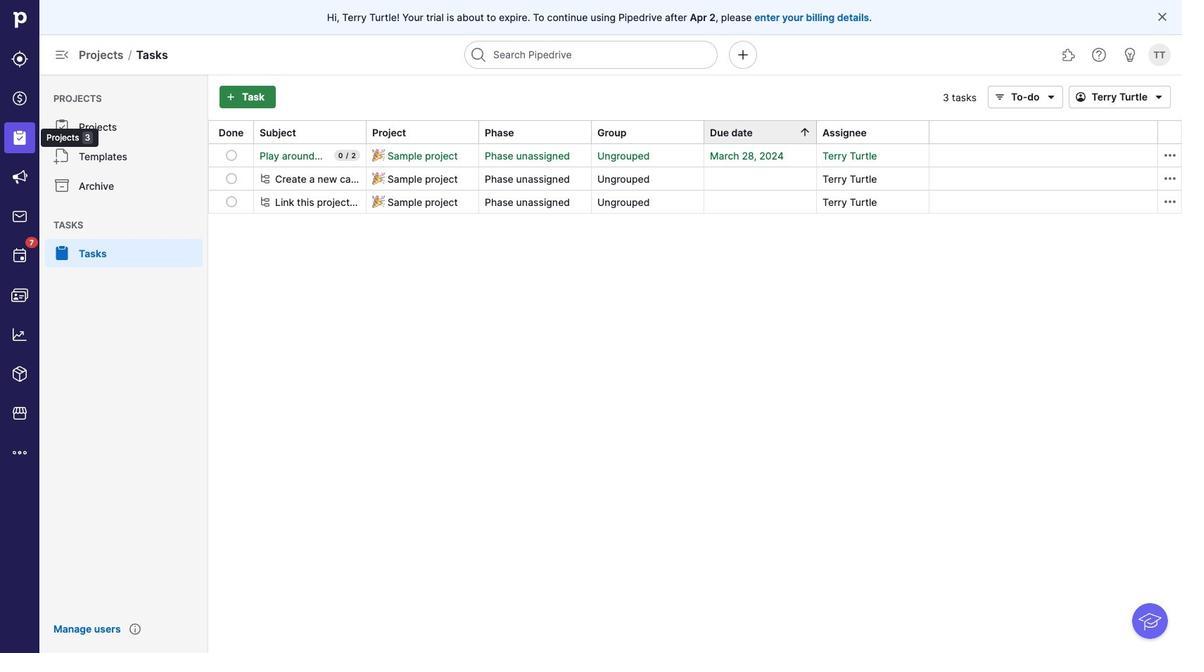Task type: vqa. For each thing, say whether or not it's contained in the screenshot.
the Sales Assistant image
yes



Task type: locate. For each thing, give the bounding box(es) containing it.
1 vertical spatial color primary image
[[225, 173, 237, 184]]

2 vertical spatial color undefined image
[[53, 245, 70, 262]]

info image
[[129, 624, 140, 635]]

Search Pipedrive field
[[464, 41, 718, 69]]

0 vertical spatial color undefined image
[[53, 148, 70, 165]]

color primary image inside row
[[225, 150, 237, 161]]

1 horizontal spatial color secondary image
[[1161, 147, 1178, 164]]

0 vertical spatial color undefined image
[[53, 118, 70, 135]]

color secondary image
[[1161, 147, 1178, 164], [260, 173, 271, 184]]

3 row from the top
[[209, 190, 1181, 213]]

color primary image
[[1072, 91, 1089, 103], [225, 173, 237, 184], [225, 196, 237, 208]]

1 vertical spatial color undefined image
[[11, 248, 28, 265]]

color secondary image
[[1161, 170, 1178, 187], [1161, 193, 1178, 210], [260, 196, 271, 208]]

color undefined image
[[53, 148, 70, 165], [53, 177, 70, 194], [53, 245, 70, 262]]

0 vertical spatial menu item
[[0, 118, 39, 158]]

sales assistant image
[[1122, 46, 1138, 63]]

campaigns image
[[11, 169, 28, 186]]

menu item
[[0, 118, 39, 158], [39, 239, 208, 267]]

0 horizontal spatial color secondary image
[[260, 173, 271, 184]]

grid
[[208, 120, 1182, 214]]

color undefined image right projects image
[[53, 118, 70, 135]]

knowledge center bot, also known as kc bot is an onboarding assistant that allows you to see the list of onboarding items in one place for quick and easy reference. this improves your in-app experience. image
[[1132, 604, 1168, 640]]

0 vertical spatial color secondary image
[[1161, 147, 1178, 164]]

contacts image
[[11, 287, 28, 304]]

menu
[[0, 0, 99, 654], [39, 75, 208, 654]]

0 vertical spatial color primary image
[[1072, 91, 1089, 103]]

more image
[[11, 445, 28, 462]]

products image
[[11, 366, 28, 383]]

color primary image
[[1157, 11, 1168, 23], [1042, 89, 1059, 106], [1150, 89, 1167, 106], [991, 91, 1008, 103], [799, 127, 811, 138], [225, 150, 237, 161]]

projects image
[[11, 129, 28, 146]]

1 vertical spatial color undefined image
[[53, 177, 70, 194]]

1 vertical spatial color secondary image
[[260, 173, 271, 184]]

leads image
[[11, 51, 28, 68]]

color undefined image down sales inbox image
[[11, 248, 28, 265]]

row
[[209, 144, 1181, 167], [209, 167, 1181, 190], [209, 190, 1181, 213]]

2 vertical spatial color primary image
[[225, 196, 237, 208]]

home image
[[9, 9, 30, 30]]

0 horizontal spatial color undefined image
[[11, 248, 28, 265]]

color undefined image
[[53, 118, 70, 135], [11, 248, 28, 265]]



Task type: describe. For each thing, give the bounding box(es) containing it.
deals image
[[11, 90, 28, 107]]

3 color undefined image from the top
[[53, 245, 70, 262]]

1 vertical spatial menu item
[[39, 239, 208, 267]]

1 row from the top
[[209, 144, 1181, 167]]

2 row from the top
[[209, 167, 1181, 190]]

menu toggle image
[[53, 46, 70, 63]]

sales inbox image
[[11, 208, 28, 225]]

quick add image
[[735, 46, 751, 63]]

insights image
[[11, 326, 28, 343]]

1 color undefined image from the top
[[53, 148, 70, 165]]

2 color undefined image from the top
[[53, 177, 70, 194]]

color secondary image for second row
[[1161, 170, 1178, 187]]

color secondary image for 3rd row from the top
[[1161, 193, 1178, 210]]

1 horizontal spatial color undefined image
[[53, 118, 70, 135]]

color primary inverted image
[[222, 91, 239, 103]]

marketplace image
[[11, 405, 28, 422]]

quick help image
[[1091, 46, 1107, 63]]



